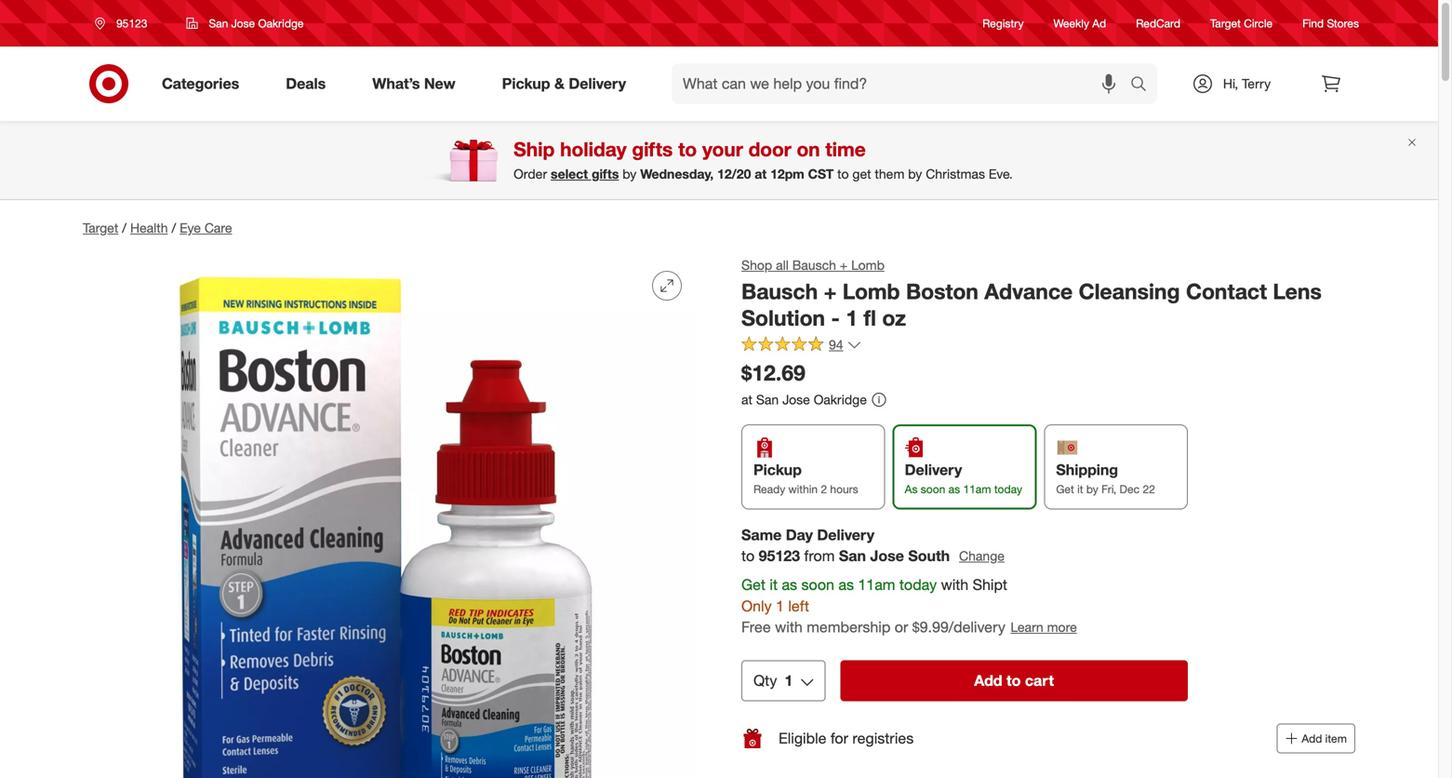 Task type: describe. For each thing, give the bounding box(es) containing it.
1 inside 'shop all bausch + lomb bausch + lomb boston advance cleansing contact lens solution - 1 fl oz'
[[846, 305, 858, 331]]

$9.99/delivery
[[913, 618, 1006, 636]]

at inside ship holiday gifts to your door on time order select gifts by wednesday, 12/20 at 12pm cst to get them by christmas eve.
[[755, 166, 767, 182]]

1 vertical spatial +
[[824, 278, 837, 304]]

94 link
[[742, 336, 862, 357]]

shipt
[[973, 576, 1008, 594]]

stores
[[1328, 16, 1360, 30]]

circle
[[1245, 16, 1273, 30]]

door
[[749, 137, 792, 161]]

hi, terry
[[1224, 75, 1271, 92]]

select
[[551, 166, 588, 182]]

pickup ready within 2 hours
[[754, 461, 859, 496]]

qty
[[754, 672, 778, 690]]

&
[[555, 75, 565, 93]]

today inside get it as soon as 11am today with shipt only 1 left free with membership or $9.99/delivery learn more
[[900, 576, 937, 594]]

them
[[875, 166, 905, 182]]

item
[[1326, 732, 1348, 746]]

ready
[[754, 482, 786, 496]]

get inside get it as soon as 11am today with shipt only 1 left free with membership or $9.99/delivery learn more
[[742, 576, 766, 594]]

0 horizontal spatial as
[[782, 576, 798, 594]]

day
[[786, 526, 813, 544]]

0 horizontal spatial with
[[775, 618, 803, 636]]

pickup & delivery
[[502, 75, 626, 93]]

membership
[[807, 618, 891, 636]]

1 inside get it as soon as 11am today with shipt only 1 left free with membership or $9.99/delivery learn more
[[776, 597, 785, 615]]

delivery inside delivery as soon as 11am today
[[905, 461, 963, 479]]

by inside "shipping get it by fri, dec 22"
[[1087, 482, 1099, 496]]

what's
[[373, 75, 420, 93]]

shop all bausch + lomb bausch + lomb boston advance cleansing contact lens solution - 1 fl oz
[[742, 257, 1322, 331]]

-
[[832, 305, 840, 331]]

95123 button
[[83, 7, 167, 40]]

2 / from the left
[[172, 220, 176, 236]]

from
[[805, 547, 835, 565]]

as inside delivery as soon as 11am today
[[949, 482, 961, 496]]

deals
[[286, 75, 326, 93]]

1 / from the left
[[122, 220, 127, 236]]

target / health / eye care
[[83, 220, 232, 236]]

health link
[[130, 220, 168, 236]]

new
[[424, 75, 456, 93]]

change
[[960, 548, 1005, 564]]

1 horizontal spatial +
[[840, 257, 848, 273]]

same day delivery
[[742, 526, 875, 544]]

registries
[[853, 729, 914, 748]]

or
[[895, 618, 909, 636]]

2
[[821, 482, 828, 496]]

cart
[[1026, 672, 1055, 690]]

care
[[205, 220, 232, 236]]

ship
[[514, 137, 555, 161]]

weekly
[[1054, 16, 1090, 30]]

contact
[[1187, 278, 1268, 304]]

advance
[[985, 278, 1073, 304]]

add for add item
[[1302, 732, 1323, 746]]

same
[[742, 526, 782, 544]]

pickup for ready
[[754, 461, 802, 479]]

soon inside delivery as soon as 11am today
[[921, 482, 946, 496]]

pickup & delivery link
[[486, 63, 650, 104]]

add to cart button
[[841, 660, 1189, 701]]

categories
[[162, 75, 239, 93]]

boston
[[906, 278, 979, 304]]

2 vertical spatial jose
[[871, 547, 905, 565]]

hi,
[[1224, 75, 1239, 92]]

find stores
[[1303, 16, 1360, 30]]

add to cart
[[975, 672, 1055, 690]]

$12.69
[[742, 360, 806, 386]]

dec
[[1120, 482, 1140, 496]]

search button
[[1122, 63, 1167, 108]]

What can we help you find? suggestions appear below search field
[[672, 63, 1135, 104]]

cst
[[808, 166, 834, 182]]

1 horizontal spatial by
[[909, 166, 923, 182]]

shipping
[[1057, 461, 1119, 479]]

for
[[831, 729, 849, 748]]

ship holiday gifts to your door on time order select gifts by wednesday, 12/20 at 12pm cst to get them by christmas eve.
[[514, 137, 1013, 182]]

all
[[776, 257, 789, 273]]

redcard
[[1137, 16, 1181, 30]]

registry
[[983, 16, 1024, 30]]

add item
[[1302, 732, 1348, 746]]

as
[[905, 482, 918, 496]]

wednesday,
[[641, 166, 714, 182]]

learn more button
[[1010, 617, 1079, 638]]

what's new
[[373, 75, 456, 93]]

pickup for &
[[502, 75, 551, 93]]

get it as soon as 11am today with shipt only 1 left free with membership or $9.99/delivery learn more
[[742, 576, 1078, 636]]

shipping get it by fri, dec 22
[[1057, 461, 1156, 496]]



Task type: locate. For each thing, give the bounding box(es) containing it.
categories link
[[146, 63, 263, 104]]

1 horizontal spatial with
[[941, 576, 969, 594]]

jose inside "dropdown button"
[[231, 16, 255, 30]]

0 vertical spatial san
[[209, 16, 228, 30]]

delivery inside 'link'
[[569, 75, 626, 93]]

1 vertical spatial today
[[900, 576, 937, 594]]

bausch + lomb boston advance cleansing contact lens solution - 1 fl oz, 1 of 9 image
[[83, 256, 697, 778]]

gifts down holiday
[[592, 166, 619, 182]]

lomb
[[852, 257, 885, 273], [843, 278, 901, 304]]

1 vertical spatial gifts
[[592, 166, 619, 182]]

get inside "shipping get it by fri, dec 22"
[[1057, 482, 1075, 496]]

san right 'from'
[[839, 547, 867, 565]]

christmas
[[926, 166, 986, 182]]

with left shipt
[[941, 576, 969, 594]]

0 horizontal spatial pickup
[[502, 75, 551, 93]]

as up left
[[782, 576, 798, 594]]

0 vertical spatial with
[[941, 576, 969, 594]]

1 vertical spatial add
[[1302, 732, 1323, 746]]

hours
[[831, 482, 859, 496]]

at down $12.69
[[742, 391, 753, 408]]

11am inside delivery as soon as 11am today
[[964, 482, 992, 496]]

bausch
[[793, 257, 837, 273], [742, 278, 818, 304]]

1 right qty
[[785, 672, 793, 690]]

lens
[[1274, 278, 1322, 304]]

1 horizontal spatial it
[[1078, 482, 1084, 496]]

search
[[1122, 76, 1167, 95]]

more
[[1048, 619, 1078, 635]]

eve.
[[989, 166, 1013, 182]]

95123 inside dropdown button
[[116, 16, 147, 30]]

0 vertical spatial oakridge
[[258, 16, 304, 30]]

2 horizontal spatial by
[[1087, 482, 1099, 496]]

0 vertical spatial pickup
[[502, 75, 551, 93]]

1 horizontal spatial 95123
[[759, 547, 801, 565]]

terry
[[1243, 75, 1271, 92]]

what's new link
[[357, 63, 479, 104]]

0 horizontal spatial /
[[122, 220, 127, 236]]

22
[[1143, 482, 1156, 496]]

pickup up ready
[[754, 461, 802, 479]]

2 horizontal spatial delivery
[[905, 461, 963, 479]]

find
[[1303, 16, 1325, 30]]

0 vertical spatial gifts
[[632, 137, 673, 161]]

bausch right all
[[793, 257, 837, 273]]

by down holiday
[[623, 166, 637, 182]]

get up only on the right of the page
[[742, 576, 766, 594]]

eligible for registries
[[779, 729, 914, 748]]

1 horizontal spatial soon
[[921, 482, 946, 496]]

at
[[755, 166, 767, 182], [742, 391, 753, 408]]

as down to 95123 from san jose south
[[839, 576, 854, 594]]

only
[[742, 597, 772, 615]]

0 vertical spatial it
[[1078, 482, 1084, 496]]

1 vertical spatial 95123
[[759, 547, 801, 565]]

2 horizontal spatial san
[[839, 547, 867, 565]]

1 vertical spatial jose
[[783, 391, 811, 408]]

0 vertical spatial at
[[755, 166, 767, 182]]

1 horizontal spatial delivery
[[818, 526, 875, 544]]

0 vertical spatial bausch
[[793, 257, 837, 273]]

on
[[797, 137, 820, 161]]

0 horizontal spatial 95123
[[116, 16, 147, 30]]

it
[[1078, 482, 1084, 496], [770, 576, 778, 594]]

11am
[[964, 482, 992, 496], [859, 576, 896, 594]]

your
[[703, 137, 744, 161]]

gifts up wednesday,
[[632, 137, 673, 161]]

95123
[[116, 16, 147, 30], [759, 547, 801, 565]]

1 vertical spatial get
[[742, 576, 766, 594]]

solution
[[742, 305, 826, 331]]

delivery as soon as 11am today
[[905, 461, 1023, 496]]

add left the cart
[[975, 672, 1003, 690]]

add item button
[[1277, 724, 1356, 754]]

target for target / health / eye care
[[83, 220, 118, 236]]

today inside delivery as soon as 11am today
[[995, 482, 1023, 496]]

oakridge up deals
[[258, 16, 304, 30]]

ad
[[1093, 16, 1107, 30]]

94
[[829, 336, 844, 353]]

1 horizontal spatial oakridge
[[814, 391, 867, 408]]

health
[[130, 220, 168, 236]]

1 horizontal spatial as
[[839, 576, 854, 594]]

0 horizontal spatial jose
[[231, 16, 255, 30]]

deals link
[[270, 63, 349, 104]]

1 horizontal spatial pickup
[[754, 461, 802, 479]]

san jose oakridge
[[209, 16, 304, 30]]

by right them
[[909, 166, 923, 182]]

1
[[846, 305, 858, 331], [776, 597, 785, 615], [785, 672, 793, 690]]

1 horizontal spatial /
[[172, 220, 176, 236]]

with down left
[[775, 618, 803, 636]]

target link
[[83, 220, 118, 236]]

as
[[949, 482, 961, 496], [782, 576, 798, 594], [839, 576, 854, 594]]

cleansing
[[1079, 278, 1181, 304]]

at down door
[[755, 166, 767, 182]]

add for add to cart
[[975, 672, 1003, 690]]

delivery up to 95123 from san jose south
[[818, 526, 875, 544]]

0 vertical spatial lomb
[[852, 257, 885, 273]]

eligible
[[779, 729, 827, 748]]

2 vertical spatial delivery
[[818, 526, 875, 544]]

gifts
[[632, 137, 673, 161], [592, 166, 619, 182]]

0 horizontal spatial target
[[83, 220, 118, 236]]

0 vertical spatial today
[[995, 482, 1023, 496]]

0 horizontal spatial oakridge
[[258, 16, 304, 30]]

soon right as
[[921, 482, 946, 496]]

0 horizontal spatial delivery
[[569, 75, 626, 93]]

by left fri,
[[1087, 482, 1099, 496]]

to 95123 from san jose south
[[742, 547, 950, 565]]

2 vertical spatial 1
[[785, 672, 793, 690]]

2 horizontal spatial jose
[[871, 547, 905, 565]]

fl
[[864, 305, 877, 331]]

target circle
[[1211, 16, 1273, 30]]

san
[[209, 16, 228, 30], [757, 391, 779, 408], [839, 547, 867, 565]]

1 vertical spatial target
[[83, 220, 118, 236]]

eye
[[180, 220, 201, 236]]

jose up categories link
[[231, 16, 255, 30]]

0 horizontal spatial by
[[623, 166, 637, 182]]

time
[[826, 137, 866, 161]]

0 vertical spatial 95123
[[116, 16, 147, 30]]

delivery up as
[[905, 461, 963, 479]]

0 vertical spatial target
[[1211, 16, 1241, 30]]

+
[[840, 257, 848, 273], [824, 278, 837, 304]]

1 horizontal spatial san
[[757, 391, 779, 408]]

today up change
[[995, 482, 1023, 496]]

0 horizontal spatial it
[[770, 576, 778, 594]]

0 horizontal spatial 1
[[776, 597, 785, 615]]

san up categories link
[[209, 16, 228, 30]]

to down same on the right bottom of the page
[[742, 547, 755, 565]]

get
[[1057, 482, 1075, 496], [742, 576, 766, 594]]

12/20
[[718, 166, 751, 182]]

1 vertical spatial with
[[775, 618, 803, 636]]

left
[[789, 597, 810, 615]]

target circle link
[[1211, 15, 1273, 31]]

0 horizontal spatial today
[[900, 576, 937, 594]]

1 vertical spatial it
[[770, 576, 778, 594]]

free
[[742, 618, 771, 636]]

holiday
[[560, 137, 627, 161]]

to inside add to cart button
[[1007, 672, 1021, 690]]

change button
[[959, 546, 1006, 567]]

target left 'health' link
[[83, 220, 118, 236]]

san down $12.69
[[757, 391, 779, 408]]

jose left south
[[871, 547, 905, 565]]

11am right as
[[964, 482, 992, 496]]

add left item
[[1302, 732, 1323, 746]]

1 horizontal spatial today
[[995, 482, 1023, 496]]

0 horizontal spatial get
[[742, 576, 766, 594]]

0 vertical spatial soon
[[921, 482, 946, 496]]

1 vertical spatial 1
[[776, 597, 785, 615]]

/
[[122, 220, 127, 236], [172, 220, 176, 236]]

delivery for same day delivery
[[818, 526, 875, 544]]

to left the cart
[[1007, 672, 1021, 690]]

within
[[789, 482, 818, 496]]

today down south
[[900, 576, 937, 594]]

today
[[995, 482, 1023, 496], [900, 576, 937, 594]]

oakridge inside "dropdown button"
[[258, 16, 304, 30]]

as right as
[[949, 482, 961, 496]]

delivery for pickup & delivery
[[569, 75, 626, 93]]

oakridge down the 94
[[814, 391, 867, 408]]

1 left left
[[776, 597, 785, 615]]

0 horizontal spatial 11am
[[859, 576, 896, 594]]

0 horizontal spatial gifts
[[592, 166, 619, 182]]

soon up left
[[802, 576, 835, 594]]

1 horizontal spatial get
[[1057, 482, 1075, 496]]

1 right -
[[846, 305, 858, 331]]

2 horizontal spatial as
[[949, 482, 961, 496]]

1 vertical spatial delivery
[[905, 461, 963, 479]]

0 horizontal spatial san
[[209, 16, 228, 30]]

0 vertical spatial 11am
[[964, 482, 992, 496]]

1 vertical spatial pickup
[[754, 461, 802, 479]]

learn
[[1011, 619, 1044, 635]]

11am inside get it as soon as 11am today with shipt only 1 left free with membership or $9.99/delivery learn more
[[859, 576, 896, 594]]

order
[[514, 166, 547, 182]]

2 horizontal spatial 1
[[846, 305, 858, 331]]

pickup inside 'link'
[[502, 75, 551, 93]]

1 vertical spatial san
[[757, 391, 779, 408]]

to up wednesday,
[[679, 137, 697, 161]]

weekly ad link
[[1054, 15, 1107, 31]]

weekly ad
[[1054, 16, 1107, 30]]

0 horizontal spatial add
[[975, 672, 1003, 690]]

1 horizontal spatial 11am
[[964, 482, 992, 496]]

0 vertical spatial add
[[975, 672, 1003, 690]]

2 vertical spatial san
[[839, 547, 867, 565]]

0 vertical spatial delivery
[[569, 75, 626, 93]]

shop
[[742, 257, 773, 273]]

1 horizontal spatial gifts
[[632, 137, 673, 161]]

eye care link
[[180, 220, 232, 236]]

0 vertical spatial jose
[[231, 16, 255, 30]]

1 vertical spatial at
[[742, 391, 753, 408]]

1 horizontal spatial jose
[[783, 391, 811, 408]]

pickup
[[502, 75, 551, 93], [754, 461, 802, 479]]

south
[[909, 547, 950, 565]]

it inside "shipping get it by fri, dec 22"
[[1078, 482, 1084, 496]]

get
[[853, 166, 872, 182]]

pickup inside pickup ready within 2 hours
[[754, 461, 802, 479]]

it up only on the right of the page
[[770, 576, 778, 594]]

get down shipping
[[1057, 482, 1075, 496]]

12pm
[[771, 166, 805, 182]]

0 horizontal spatial at
[[742, 391, 753, 408]]

0 horizontal spatial soon
[[802, 576, 835, 594]]

target for target circle
[[1211, 16, 1241, 30]]

jose down $12.69
[[783, 391, 811, 408]]

san inside "dropdown button"
[[209, 16, 228, 30]]

0 horizontal spatial +
[[824, 278, 837, 304]]

jose
[[231, 16, 255, 30], [783, 391, 811, 408], [871, 547, 905, 565]]

soon
[[921, 482, 946, 496], [802, 576, 835, 594]]

qty 1
[[754, 672, 793, 690]]

at san jose oakridge
[[742, 391, 867, 408]]

target left circle
[[1211, 16, 1241, 30]]

/ right target link
[[122, 220, 127, 236]]

1 horizontal spatial add
[[1302, 732, 1323, 746]]

san jose oakridge button
[[174, 7, 316, 40]]

soon inside get it as soon as 11am today with shipt only 1 left free with membership or $9.99/delivery learn more
[[802, 576, 835, 594]]

/ left eye
[[172, 220, 176, 236]]

0 vertical spatial get
[[1057, 482, 1075, 496]]

1 vertical spatial soon
[[802, 576, 835, 594]]

delivery right &
[[569, 75, 626, 93]]

it down shipping
[[1078, 482, 1084, 496]]

1 vertical spatial 11am
[[859, 576, 896, 594]]

1 vertical spatial oakridge
[[814, 391, 867, 408]]

1 horizontal spatial at
[[755, 166, 767, 182]]

bausch down all
[[742, 278, 818, 304]]

1 vertical spatial lomb
[[843, 278, 901, 304]]

1 horizontal spatial target
[[1211, 16, 1241, 30]]

0 vertical spatial +
[[840, 257, 848, 273]]

11am down to 95123 from san jose south
[[859, 576, 896, 594]]

it inside get it as soon as 11am today with shipt only 1 left free with membership or $9.99/delivery learn more
[[770, 576, 778, 594]]

to left get
[[838, 166, 849, 182]]

redcard link
[[1137, 15, 1181, 31]]

pickup left &
[[502, 75, 551, 93]]

oz
[[883, 305, 907, 331]]

1 horizontal spatial 1
[[785, 672, 793, 690]]

0 vertical spatial 1
[[846, 305, 858, 331]]

by
[[623, 166, 637, 182], [909, 166, 923, 182], [1087, 482, 1099, 496]]

1 vertical spatial bausch
[[742, 278, 818, 304]]



Task type: vqa. For each thing, say whether or not it's contained in the screenshot.
Oakridge inside Dropdown Button
yes



